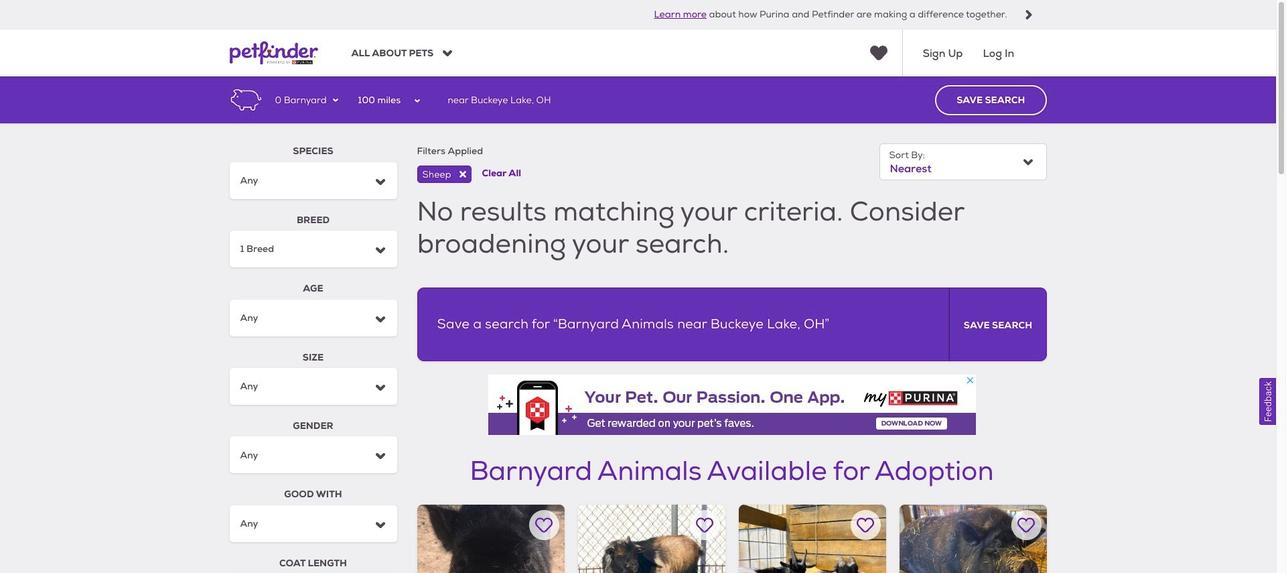 Task type: describe. For each thing, give the bounding box(es) containing it.
pistol annie , adoptable pot bellied, adult female vietnamese pot bellied, brownsburg, in. image
[[900, 505, 1047, 573]]

odessa, adoptable pot bellied, young female pot bellied, plainfield, in. image
[[417, 505, 565, 573]]



Task type: vqa. For each thing, say whether or not it's contained in the screenshot.
Jack and Jim , adoptable Goat, Adult Male Nigerian Dwarf, Brownsburg, IN. "IMAGE"
yes



Task type: locate. For each thing, give the bounding box(es) containing it.
petfinder home image
[[230, 30, 318, 77]]

main content
[[0, 77, 1277, 573]]

jack and jim , adoptable goat, adult male nigerian dwarf, brownsburg, in. image
[[739, 505, 886, 573]]

advertisement element
[[488, 375, 976, 435]]

toby, adoptable goat, adult male nigerian dwarf, upper sandusky, oh. image
[[578, 505, 726, 573]]



